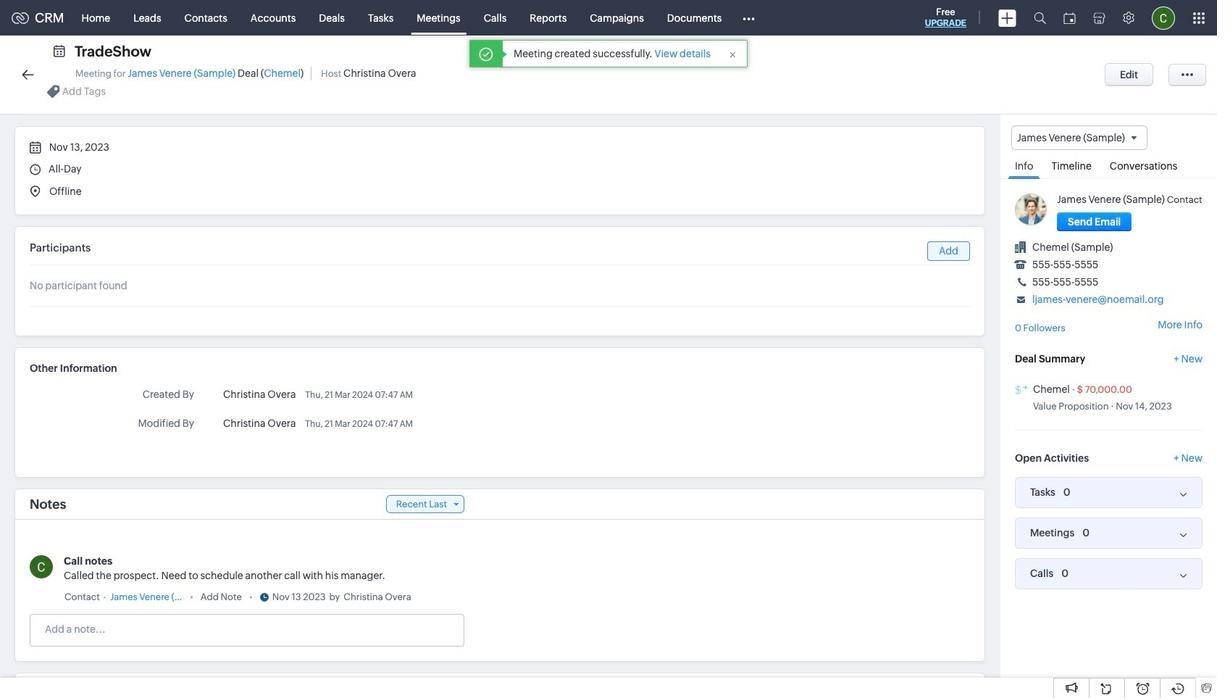 Task type: describe. For each thing, give the bounding box(es) containing it.
profile image
[[1153, 6, 1176, 29]]

Other Modules field
[[734, 6, 765, 29]]

search element
[[1026, 0, 1055, 36]]

search image
[[1034, 12, 1047, 24]]



Task type: vqa. For each thing, say whether or not it's contained in the screenshot.
Personal Settings
no



Task type: locate. For each thing, give the bounding box(es) containing it.
Add a note... field
[[30, 622, 463, 636]]

create menu element
[[990, 0, 1026, 35]]

None field
[[1012, 125, 1148, 150]]

profile element
[[1144, 0, 1184, 35]]

None button
[[1106, 63, 1154, 86], [1058, 213, 1133, 231], [1106, 63, 1154, 86], [1058, 213, 1133, 231]]

create menu image
[[999, 9, 1017, 26]]

logo image
[[12, 12, 29, 24]]

calendar image
[[1064, 12, 1076, 24]]



